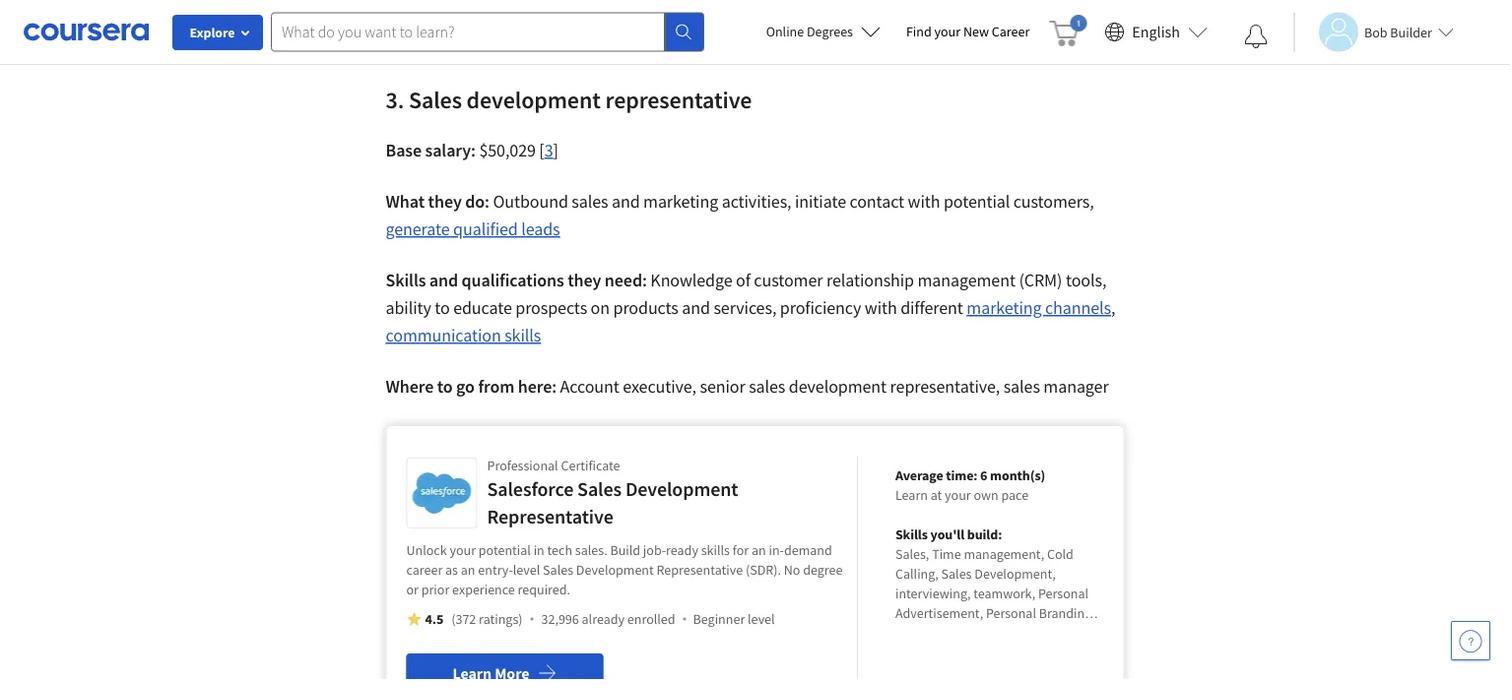 Task type: describe. For each thing, give the bounding box(es) containing it.
representative,
[[890, 376, 1000, 398]]

inside sales vs. outside sales: how are they different? link
[[526, 13, 921, 35]]

show notifications image
[[1244, 25, 1268, 48]]

4.5
[[425, 611, 444, 629]]

level inside unlock your potential in tech sales. build job-ready skills for an in-demand career as an entry-level sales development representative (sdr). no degree or prior experience required.
[[513, 562, 540, 579]]

online degrees button
[[750, 10, 897, 53]]

1 horizontal spatial sales
[[749, 376, 786, 398]]

enrolled
[[627, 611, 676, 629]]

qualifications
[[462, 269, 564, 292]]

marketing channels , communication skills
[[386, 297, 1116, 347]]

job-
[[643, 542, 666, 560]]

of
[[736, 269, 751, 292]]

salary:
[[425, 139, 476, 162]]

skills inside unlock your potential in tech sales. build job-ready skills for an in-demand career as an entry-level sales development representative (sdr). no degree or prior experience required.
[[701, 542, 730, 560]]

development inside unlock your potential in tech sales. build job-ready skills for an in-demand career as an entry-level sales development representative (sdr). no degree or prior experience required.
[[576, 562, 654, 579]]

shopping cart: 1 item image
[[1050, 15, 1087, 46]]

career
[[992, 23, 1030, 40]]

sales right the "3."
[[409, 85, 462, 114]]

tech
[[547, 542, 573, 560]]

tools,
[[1066, 269, 1107, 292]]

account
[[560, 376, 620, 398]]

0 vertical spatial development
[[467, 85, 601, 114]]

need:
[[605, 269, 647, 292]]

representative inside professional certificate salesforce sales development representative
[[487, 505, 614, 530]]

unlock
[[406, 542, 447, 560]]

how
[[746, 13, 780, 35]]

sales inside professional certificate salesforce sales development representative
[[577, 477, 622, 502]]

english button
[[1097, 0, 1216, 64]]

skills for skills and qualifications they need:
[[386, 269, 426, 292]]

help center image
[[1459, 630, 1483, 653]]

senior
[[700, 376, 746, 398]]

communication skills link
[[386, 325, 541, 347]]

proficiency
[[780, 297, 861, 319]]

1 horizontal spatial an
[[752, 542, 766, 560]]

3.
[[386, 85, 404, 114]]

you'll
[[931, 526, 965, 544]]

bachelread more: inside sales vs. outside sales: how are they different?
[[386, 13, 921, 35]]

professional
[[487, 457, 558, 475]]

beginner level
[[693, 611, 775, 629]]

online
[[766, 23, 804, 40]]

services,
[[714, 297, 777, 319]]

knowledge of customer relationship management (crm) tools, ability to educate prospects on products and services, proficiency with different
[[386, 269, 1107, 319]]

coursera image
[[24, 16, 149, 48]]

1 horizontal spatial development
[[789, 376, 887, 398]]

career
[[406, 562, 443, 579]]

with inside knowledge of customer relationship management (crm) tools, ability to educate prospects on products and services, proficiency with different
[[865, 297, 897, 319]]

communication
[[386, 325, 501, 347]]

customer
[[754, 269, 823, 292]]

marketing inside marketing channels , communication skills
[[967, 297, 1042, 319]]

6
[[980, 467, 988, 485]]

what
[[386, 191, 425, 213]]

1 vertical spatial to
[[437, 376, 453, 398]]

where
[[386, 376, 434, 398]]

bachelread
[[386, 13, 475, 35]]

(372
[[451, 611, 476, 629]]

generate
[[386, 218, 450, 240]]

base salary: $50,029 [ 3 ]
[[386, 139, 559, 162]]

pace
[[1002, 487, 1029, 504]]

are
[[783, 13, 807, 35]]

bob builder
[[1365, 23, 1432, 41]]

2 horizontal spatial sales
[[1004, 376, 1040, 398]]

ability
[[386, 297, 431, 319]]

find
[[906, 23, 932, 40]]

beginner
[[693, 611, 745, 629]]

relationship
[[827, 269, 914, 292]]

vs.
[[616, 13, 636, 35]]

potential inside what they do: outbound sales and marketing activities, initiate contact with potential customers, generate qualified leads
[[944, 191, 1010, 213]]

find your new career
[[906, 23, 1030, 40]]

]
[[553, 139, 559, 162]]

knowledge
[[651, 269, 733, 292]]

4.5 (372 ratings)
[[425, 611, 523, 629]]

inside
[[526, 13, 570, 35]]

experience
[[452, 581, 515, 599]]

educate
[[453, 297, 512, 319]]

certificate
[[561, 457, 620, 475]]

and inside what they do: outbound sales and marketing activities, initiate contact with potential customers, generate qualified leads
[[612, 191, 640, 213]]

average
[[896, 467, 943, 485]]

prior
[[421, 581, 450, 599]]

different?
[[850, 13, 921, 35]]

build
[[610, 542, 641, 560]]

skills for skills you'll build:
[[896, 526, 928, 544]]

What do you want to learn? text field
[[271, 12, 665, 52]]

month(s)
[[990, 467, 1046, 485]]

for
[[733, 542, 749, 560]]

new
[[964, 23, 989, 40]]

generate qualified leads link
[[386, 218, 560, 240]]

executive,
[[623, 376, 697, 398]]



Task type: vqa. For each thing, say whether or not it's contained in the screenshot.
initiate
yes



Task type: locate. For each thing, give the bounding box(es) containing it.
0 vertical spatial your
[[935, 23, 961, 40]]

level right beginner
[[748, 611, 775, 629]]

with down the relationship at top
[[865, 297, 897, 319]]

0 horizontal spatial development
[[467, 85, 601, 114]]

explore
[[190, 24, 235, 41]]

bob
[[1365, 23, 1388, 41]]

your up the as
[[450, 542, 476, 560]]

marketing down (crm)
[[967, 297, 1042, 319]]

with inside what they do: outbound sales and marketing activities, initiate contact with potential customers, generate qualified leads
[[908, 191, 940, 213]]

and up need:
[[612, 191, 640, 213]]

1 horizontal spatial skills
[[701, 542, 730, 560]]

initiate
[[795, 191, 846, 213]]

qualified
[[453, 218, 518, 240]]

sales down tech
[[543, 562, 573, 579]]

with right contact
[[908, 191, 940, 213]]

your for unlock your potential in tech sales. build job-ready skills for an in-demand career as an entry-level sales development representative (sdr). no degree or prior experience required.
[[450, 542, 476, 560]]

development down the build
[[576, 562, 654, 579]]

they
[[428, 191, 462, 213], [568, 269, 601, 292]]

build:
[[967, 526, 1002, 544]]

degrees
[[807, 23, 853, 40]]

outbound
[[493, 191, 568, 213]]

find your new career link
[[897, 20, 1040, 44]]

or
[[406, 581, 419, 599]]

skills inside marketing channels , communication skills
[[505, 325, 541, 347]]

sales down certificate
[[577, 477, 622, 502]]

required.
[[518, 581, 571, 599]]

representative inside unlock your potential in tech sales. build job-ready skills for an in-demand career as an entry-level sales development representative (sdr). no degree or prior experience required.
[[657, 562, 743, 579]]

sales right the senior
[[749, 376, 786, 398]]

0 vertical spatial to
[[435, 297, 450, 319]]

0 vertical spatial potential
[[944, 191, 1010, 213]]

channels
[[1045, 297, 1111, 319]]

your inside average time: 6 month(s) learn at your own pace
[[945, 487, 971, 504]]

average time: 6 month(s) learn at your own pace
[[896, 467, 1046, 504]]

degree
[[803, 562, 843, 579]]

1 vertical spatial marketing
[[967, 297, 1042, 319]]

[
[[539, 139, 545, 162]]

they inside what they do: outbound sales and marketing activities, initiate contact with potential customers, generate qualified leads
[[428, 191, 462, 213]]

bob builder button
[[1294, 12, 1454, 52]]

activities,
[[722, 191, 792, 213]]

to up communication
[[435, 297, 450, 319]]

0 horizontal spatial and
[[429, 269, 458, 292]]

1 horizontal spatial potential
[[944, 191, 1010, 213]]

(crm)
[[1019, 269, 1063, 292]]

32,996
[[541, 611, 579, 629]]

0 vertical spatial marketing
[[643, 191, 718, 213]]

ratings)
[[479, 611, 523, 629]]

to inside knowledge of customer relationship management (crm) tools, ability to educate prospects on products and services, proficiency with different
[[435, 297, 450, 319]]

to left go on the bottom of page
[[437, 376, 453, 398]]

customers,
[[1014, 191, 1094, 213]]

your for find your new career
[[935, 23, 961, 40]]

32,996 already enrolled
[[541, 611, 676, 629]]

english
[[1132, 22, 1180, 42]]

1 horizontal spatial representative
[[657, 562, 743, 579]]

with
[[908, 191, 940, 213], [865, 297, 897, 319]]

0 horizontal spatial representative
[[487, 505, 614, 530]]

an left "in-"
[[752, 542, 766, 560]]

1 vertical spatial with
[[865, 297, 897, 319]]

skills
[[505, 325, 541, 347], [701, 542, 730, 560]]

1 vertical spatial development
[[576, 562, 654, 579]]

your inside unlock your potential in tech sales. build job-ready skills for an in-demand career as an entry-level sales development representative (sdr). no degree or prior experience required.
[[450, 542, 476, 560]]

0 horizontal spatial potential
[[479, 542, 531, 560]]

explore button
[[172, 15, 263, 50]]

development up [
[[467, 85, 601, 114]]

they
[[811, 13, 846, 35]]

0 vertical spatial an
[[752, 542, 766, 560]]

0 horizontal spatial skills
[[505, 325, 541, 347]]

marketing inside what they do: outbound sales and marketing activities, initiate contact with potential customers, generate qualified leads
[[643, 191, 718, 213]]

0 horizontal spatial they
[[428, 191, 462, 213]]

1 horizontal spatial and
[[612, 191, 640, 213]]

an right the as
[[461, 562, 475, 579]]

1 vertical spatial an
[[461, 562, 475, 579]]

no
[[784, 562, 800, 579]]

sales right outbound on the left of the page
[[572, 191, 608, 213]]

None search field
[[271, 12, 705, 52]]

0 horizontal spatial level
[[513, 562, 540, 579]]

potential inside unlock your potential in tech sales. build job-ready skills for an in-demand career as an entry-level sales development representative (sdr). no degree or prior experience required.
[[479, 542, 531, 560]]

on
[[591, 297, 610, 319]]

0 vertical spatial with
[[908, 191, 940, 213]]

0 vertical spatial representative
[[487, 505, 614, 530]]

and up ability
[[429, 269, 458, 292]]

here:
[[518, 376, 557, 398]]

sales left vs.
[[574, 13, 612, 35]]

0 vertical spatial and
[[612, 191, 640, 213]]

level down in
[[513, 562, 540, 579]]

learn
[[896, 487, 928, 504]]

1 vertical spatial skills
[[701, 542, 730, 560]]

management
[[918, 269, 1016, 292]]

1 vertical spatial and
[[429, 269, 458, 292]]

1 vertical spatial representative
[[657, 562, 743, 579]]

do:
[[465, 191, 490, 213]]

1 horizontal spatial skills
[[896, 526, 928, 544]]

1 horizontal spatial level
[[748, 611, 775, 629]]

marketing left activities,
[[643, 191, 718, 213]]

0 horizontal spatial skills
[[386, 269, 426, 292]]

skills you'll build:
[[896, 526, 1002, 544]]

manager
[[1044, 376, 1109, 398]]

they left do:
[[428, 191, 462, 213]]

0 vertical spatial development
[[626, 477, 738, 502]]

professional certificate salesforce sales development representative
[[487, 457, 738, 530]]

1 vertical spatial they
[[568, 269, 601, 292]]

outside
[[639, 13, 696, 35]]

different
[[901, 297, 963, 319]]

development down proficiency
[[789, 376, 887, 398]]

1 vertical spatial level
[[748, 611, 775, 629]]

marketing
[[643, 191, 718, 213], [967, 297, 1042, 319]]

unlock your potential in tech sales. build job-ready skills for an in-demand career as an entry-level sales development representative (sdr). no degree or prior experience required.
[[406, 542, 843, 599]]

time:
[[946, 467, 978, 485]]

and inside knowledge of customer relationship management (crm) tools, ability to educate prospects on products and services, proficiency with different
[[682, 297, 710, 319]]

1 vertical spatial skills
[[896, 526, 928, 544]]

2 vertical spatial and
[[682, 297, 710, 319]]

as
[[445, 562, 458, 579]]

salesforce image
[[412, 464, 471, 523]]

skills up ability
[[386, 269, 426, 292]]

representative down the salesforce
[[487, 505, 614, 530]]

0 vertical spatial level
[[513, 562, 540, 579]]

salesforce
[[487, 477, 574, 502]]

at
[[931, 487, 942, 504]]

sales.
[[575, 542, 608, 560]]

representative
[[605, 85, 752, 114]]

0 vertical spatial skills
[[505, 325, 541, 347]]

representative down ready
[[657, 562, 743, 579]]

online degrees
[[766, 23, 853, 40]]

sales inside unlock your potential in tech sales. build job-ready skills for an in-demand career as an entry-level sales development representative (sdr). no degree or prior experience required.
[[543, 562, 573, 579]]

development up ready
[[626, 477, 738, 502]]

demand
[[784, 542, 832, 560]]

1 horizontal spatial they
[[568, 269, 601, 292]]

0 vertical spatial they
[[428, 191, 462, 213]]

from
[[478, 376, 515, 398]]

ready
[[666, 542, 699, 560]]

1 vertical spatial your
[[945, 487, 971, 504]]

sales
[[574, 13, 612, 35], [409, 85, 462, 114], [577, 477, 622, 502], [543, 562, 573, 579]]

more:
[[478, 13, 523, 35]]

your right find at top right
[[935, 23, 961, 40]]

where to go from here: account executive, senior sales development representative, sales manager
[[386, 376, 1109, 398]]

skills left you'll
[[896, 526, 928, 544]]

an
[[752, 542, 766, 560], [461, 562, 475, 579]]

base
[[386, 139, 422, 162]]

0 horizontal spatial sales
[[572, 191, 608, 213]]

,
[[1111, 297, 1116, 319]]

sales left manager on the right of the page
[[1004, 376, 1040, 398]]

sales:
[[700, 13, 743, 35]]

2 horizontal spatial and
[[682, 297, 710, 319]]

entry-
[[478, 562, 513, 579]]

3. sales development representative
[[386, 85, 757, 114]]

sales inside what they do: outbound sales and marketing activities, initiate contact with potential customers, generate qualified leads
[[572, 191, 608, 213]]

1 vertical spatial potential
[[479, 542, 531, 560]]

1 horizontal spatial marketing
[[967, 297, 1042, 319]]

prospects
[[516, 297, 587, 319]]

potential up 'entry-'
[[479, 542, 531, 560]]

they up on
[[568, 269, 601, 292]]

skills and qualifications they need:
[[386, 269, 651, 292]]

0 horizontal spatial with
[[865, 297, 897, 319]]

0 horizontal spatial marketing
[[643, 191, 718, 213]]

$50,029
[[479, 139, 536, 162]]

and down knowledge
[[682, 297, 710, 319]]

and
[[612, 191, 640, 213], [429, 269, 458, 292], [682, 297, 710, 319]]

builder
[[1391, 23, 1432, 41]]

skills left for
[[701, 542, 730, 560]]

3 link
[[545, 139, 553, 162]]

0 vertical spatial skills
[[386, 269, 426, 292]]

0 horizontal spatial an
[[461, 562, 475, 579]]

(sdr).
[[746, 562, 781, 579]]

2 vertical spatial your
[[450, 542, 476, 560]]

skills down prospects
[[505, 325, 541, 347]]

leads
[[521, 218, 560, 240]]

1 vertical spatial development
[[789, 376, 887, 398]]

your down the time:
[[945, 487, 971, 504]]

sales
[[572, 191, 608, 213], [749, 376, 786, 398], [1004, 376, 1040, 398]]

1 horizontal spatial with
[[908, 191, 940, 213]]

potential left customers,
[[944, 191, 1010, 213]]

representative
[[487, 505, 614, 530], [657, 562, 743, 579]]

development inside professional certificate salesforce sales development representative
[[626, 477, 738, 502]]

own
[[974, 487, 999, 504]]



